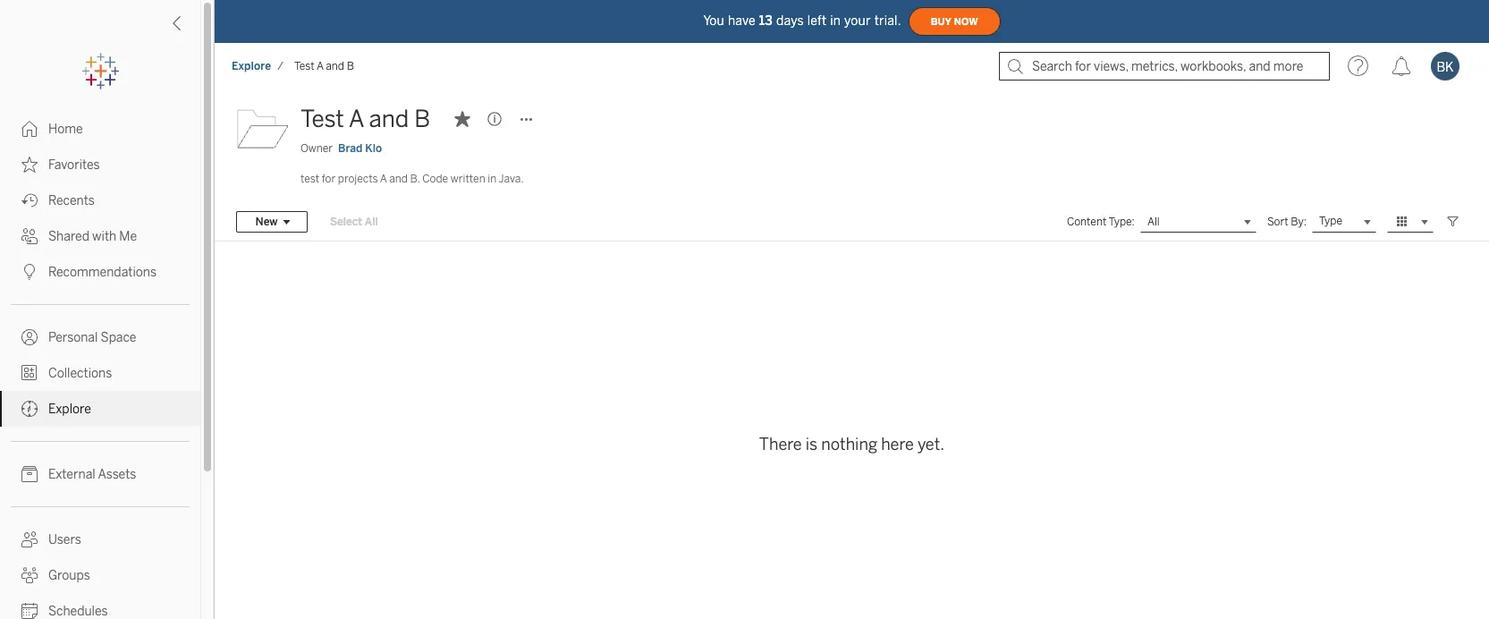 Task type: locate. For each thing, give the bounding box(es) containing it.
test
[[294, 60, 314, 72], [301, 105, 344, 133]]

external
[[48, 467, 95, 482]]

2 vertical spatial a
[[380, 173, 387, 185]]

explore left the /
[[232, 60, 271, 72]]

b right the /
[[347, 60, 354, 72]]

now
[[954, 16, 978, 27]]

2 horizontal spatial a
[[380, 173, 387, 185]]

1 vertical spatial in
[[488, 173, 497, 185]]

explore
[[232, 60, 271, 72], [48, 402, 91, 417]]

assets
[[98, 467, 136, 482]]

explore link
[[231, 59, 272, 73], [0, 391, 200, 427]]

select all
[[330, 216, 378, 228]]

all
[[365, 216, 378, 228], [1148, 216, 1160, 228]]

explore link left the /
[[231, 59, 272, 73]]

0 horizontal spatial explore link
[[0, 391, 200, 427]]

explore down "collections"
[[48, 402, 91, 417]]

0 vertical spatial explore link
[[231, 59, 272, 73]]

and left b.
[[389, 173, 408, 185]]

in left java.
[[488, 173, 497, 185]]

in right 'left'
[[830, 13, 841, 28]]

in
[[830, 13, 841, 28], [488, 173, 497, 185]]

1 horizontal spatial all
[[1148, 216, 1160, 228]]

1 horizontal spatial explore
[[232, 60, 271, 72]]

b
[[347, 60, 354, 72], [414, 105, 430, 133]]

all inside button
[[365, 216, 378, 228]]

navigation panel element
[[0, 54, 200, 619]]

space
[[101, 330, 136, 345]]

and right the /
[[326, 60, 344, 72]]

owner
[[301, 142, 333, 155]]

recommendations link
[[0, 254, 200, 290]]

shared with me link
[[0, 218, 200, 254]]

new
[[255, 216, 278, 228]]

a right projects
[[380, 173, 387, 185]]

test up owner
[[301, 105, 344, 133]]

java.
[[499, 173, 524, 185]]

0 horizontal spatial explore
[[48, 402, 91, 417]]

external assets
[[48, 467, 136, 482]]

your
[[845, 13, 871, 28]]

all inside dropdown button
[[1148, 216, 1160, 228]]

b up b.
[[414, 105, 430, 133]]

explore inside main navigation. press the up and down arrow keys to access links. element
[[48, 402, 91, 417]]

0 vertical spatial a
[[317, 60, 323, 72]]

0 horizontal spatial all
[[365, 216, 378, 228]]

content
[[1067, 216, 1107, 228]]

0 vertical spatial and
[[326, 60, 344, 72]]

trial.
[[875, 13, 901, 28]]

shared
[[48, 229, 89, 244]]

1 horizontal spatial explore link
[[231, 59, 272, 73]]

all right select
[[365, 216, 378, 228]]

by:
[[1291, 216, 1307, 228]]

here
[[881, 435, 914, 454]]

test right the /
[[294, 60, 314, 72]]

all button
[[1140, 211, 1257, 233]]

1 vertical spatial test a and b
[[301, 105, 430, 133]]

type:
[[1109, 216, 1135, 228]]

code
[[422, 173, 448, 185]]

1 vertical spatial explore
[[48, 402, 91, 417]]

recents
[[48, 193, 95, 208]]

test a and b up brad klo "link"
[[301, 105, 430, 133]]

explore for explore
[[48, 402, 91, 417]]

test a and b
[[294, 60, 354, 72], [301, 105, 430, 133]]

you
[[703, 13, 725, 28]]

1 horizontal spatial a
[[349, 105, 364, 133]]

collections
[[48, 366, 112, 381]]

klo
[[365, 142, 382, 155]]

1 vertical spatial and
[[369, 105, 409, 133]]

favorites
[[48, 157, 100, 173]]

1 horizontal spatial in
[[830, 13, 841, 28]]

1 vertical spatial test
[[301, 105, 344, 133]]

buy
[[931, 16, 952, 27]]

sort by:
[[1267, 216, 1307, 228]]

1 horizontal spatial b
[[414, 105, 430, 133]]

all right type:
[[1148, 216, 1160, 228]]

shared with me
[[48, 229, 137, 244]]

with
[[92, 229, 116, 244]]

type button
[[1312, 211, 1377, 233]]

2 vertical spatial and
[[389, 173, 408, 185]]

explore /
[[232, 60, 284, 72]]

days
[[776, 13, 804, 28]]

0 vertical spatial explore
[[232, 60, 271, 72]]

you have 13 days left in your trial.
[[703, 13, 901, 28]]

0 horizontal spatial a
[[317, 60, 323, 72]]

a
[[317, 60, 323, 72], [349, 105, 364, 133], [380, 173, 387, 185]]

there is nothing here yet.
[[759, 435, 945, 454]]

and
[[326, 60, 344, 72], [369, 105, 409, 133], [389, 173, 408, 185]]

buy now
[[931, 16, 978, 27]]

Search for views, metrics, workbooks, and more text field
[[999, 52, 1330, 81]]

nothing
[[821, 435, 878, 454]]

a right the /
[[317, 60, 323, 72]]

groups
[[48, 568, 90, 583]]

there
[[759, 435, 802, 454]]

buy now button
[[909, 7, 1001, 36]]

explore link down "collections"
[[0, 391, 200, 427]]

project image
[[236, 101, 290, 155]]

explore for explore /
[[232, 60, 271, 72]]

and up klo
[[369, 105, 409, 133]]

grid view image
[[1395, 214, 1411, 230]]

b.
[[410, 173, 420, 185]]

0 vertical spatial b
[[347, 60, 354, 72]]

test a and b right the /
[[294, 60, 354, 72]]

0 horizontal spatial b
[[347, 60, 354, 72]]

a up brad klo "link"
[[349, 105, 364, 133]]

external assets link
[[0, 456, 200, 492]]

1 vertical spatial a
[[349, 105, 364, 133]]

test a and b element
[[289, 60, 360, 72]]

2 all from the left
[[1148, 216, 1160, 228]]

1 all from the left
[[365, 216, 378, 228]]



Task type: describe. For each thing, give the bounding box(es) containing it.
0 horizontal spatial in
[[488, 173, 497, 185]]

me
[[119, 229, 137, 244]]

users link
[[0, 522, 200, 557]]

select
[[330, 216, 362, 228]]

content type:
[[1067, 216, 1135, 228]]

personal space
[[48, 330, 136, 345]]

type
[[1319, 215, 1343, 227]]

brad
[[338, 142, 363, 155]]

0 vertical spatial test
[[294, 60, 314, 72]]

groups link
[[0, 557, 200, 593]]

for
[[322, 173, 336, 185]]

favorites link
[[0, 147, 200, 182]]

personal space link
[[0, 319, 200, 355]]

collections link
[[0, 355, 200, 391]]

main navigation. press the up and down arrow keys to access links. element
[[0, 111, 200, 619]]

test for projects a and b. code written in java.
[[301, 173, 524, 185]]

brad klo link
[[338, 140, 382, 157]]

1 vertical spatial explore link
[[0, 391, 200, 427]]

left
[[808, 13, 827, 28]]

owner brad klo
[[301, 142, 382, 155]]

0 vertical spatial test a and b
[[294, 60, 354, 72]]

13
[[759, 13, 773, 28]]

projects
[[338, 173, 378, 185]]

is
[[806, 435, 818, 454]]

test
[[301, 173, 319, 185]]

personal
[[48, 330, 98, 345]]

written
[[451, 173, 485, 185]]

new button
[[236, 211, 308, 233]]

0 vertical spatial in
[[830, 13, 841, 28]]

1 vertical spatial b
[[414, 105, 430, 133]]

have
[[728, 13, 756, 28]]

home
[[48, 122, 83, 137]]

recents link
[[0, 182, 200, 218]]

sort
[[1267, 216, 1289, 228]]

home link
[[0, 111, 200, 147]]

users
[[48, 532, 81, 547]]

/
[[277, 60, 284, 72]]

yet.
[[918, 435, 945, 454]]

recommendations
[[48, 265, 157, 280]]

select all button
[[318, 211, 390, 233]]



Task type: vqa. For each thing, say whether or not it's contained in the screenshot.
B.
yes



